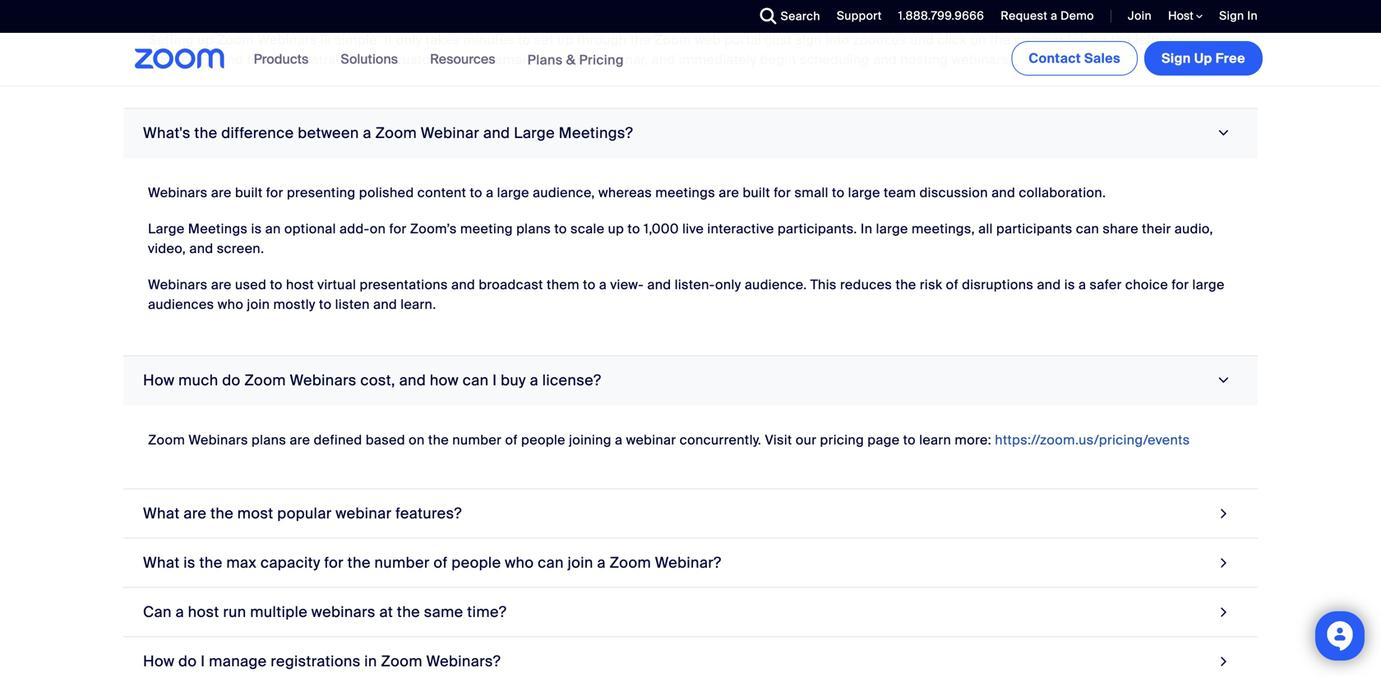 Task type: vqa. For each thing, say whether or not it's contained in the screenshot.
Support Version for Meeting Summary with AI Companion image
no



Task type: locate. For each thing, give the bounding box(es) containing it.
support link up "zoom.us"
[[837, 8, 882, 23]]

sign down you
[[1162, 50, 1191, 67]]

1 horizontal spatial do
[[222, 371, 241, 390]]

what
[[143, 504, 180, 523], [143, 554, 180, 573]]

&
[[566, 51, 576, 68]]

in right participants.
[[861, 220, 873, 238]]

1,000
[[644, 220, 679, 238]]

free
[[1216, 50, 1246, 67]]

0 horizontal spatial host
[[188, 603, 219, 622]]

setting up zoom webinars is simple. it only takes minutes to set up through the zoom web portal (just sign into zoom.us and click on the webinar tab on the left). you can add your brand to the registration, and customize your emails for each webinar, and immediately begin scheduling and hosting webinars.
[[148, 31, 1217, 68]]

i inside dropdown button
[[201, 652, 205, 671]]

used
[[235, 276, 267, 294]]

the right based on the left of the page
[[428, 432, 449, 449]]

request a demo link
[[989, 0, 1099, 33], [1001, 8, 1095, 23]]

popular
[[277, 504, 332, 523]]

webinar inside "setting up zoom webinars is simple. it only takes minutes to set up through the zoom web portal (just sign into zoom.us and click on the webinar tab on the left). you can add your brand to the registration, and customize your emails for each webinar, and immediately begin scheduling and hosting webinars."
[[1014, 31, 1065, 48]]

1 horizontal spatial number
[[453, 432, 502, 449]]

and
[[911, 31, 935, 48], [368, 51, 391, 68], [652, 51, 676, 68], [873, 51, 897, 68], [483, 124, 510, 143], [992, 184, 1016, 201], [189, 240, 213, 257], [452, 276, 475, 294], [648, 276, 671, 294], [1037, 276, 1061, 294], [373, 296, 397, 313], [399, 371, 426, 390]]

plans inside large meetings is an optional add-on for zoom's meeting plans to scale up to 1,000 live interactive participants. in large meetings, all participants can share their audio, video, and screen.
[[517, 220, 551, 238]]

webinar right "joining"
[[626, 432, 676, 449]]

0 horizontal spatial built
[[235, 184, 263, 201]]

2 horizontal spatial webinar
[[1014, 31, 1065, 48]]

1 horizontal spatial who
[[505, 554, 534, 573]]

is up registration, in the left of the page
[[321, 31, 331, 48]]

learn.
[[401, 296, 436, 313]]

2 what from the top
[[143, 554, 180, 573]]

same
[[424, 603, 463, 622]]

1 horizontal spatial webinar
[[626, 432, 676, 449]]

0 horizontal spatial join
[[247, 296, 270, 313]]

your down setting
[[176, 51, 203, 68]]

portal
[[725, 31, 762, 48]]

can inside dropdown button
[[538, 554, 564, 573]]

sign up free
[[1220, 8, 1245, 23]]

what inside what is the max capacity for the number of people who can join a zoom webinar? dropdown button
[[143, 554, 180, 573]]

1 vertical spatial do
[[179, 652, 197, 671]]

resources
[[430, 51, 496, 68]]

of up the same
[[434, 554, 448, 573]]

what's the difference between a zoom webinar and large meetings? button
[[123, 109, 1258, 158]]

plans left defined
[[252, 432, 286, 449]]

is left 'max'
[[184, 554, 196, 573]]

1 horizontal spatial large
[[514, 124, 555, 143]]

large meetings is an optional add-on for zoom's meeting plans to scale up to 1,000 live interactive participants. in large meetings, all participants can share their audio, video, and screen.
[[148, 220, 1214, 257]]

large down team
[[876, 220, 909, 238]]

0 vertical spatial number
[[453, 432, 502, 449]]

on up webinars.
[[971, 31, 987, 48]]

how inside dropdown button
[[143, 652, 175, 671]]

max
[[226, 554, 257, 573]]

to left 1,000
[[628, 220, 641, 238]]

0 horizontal spatial only
[[396, 31, 422, 48]]

1 built from the left
[[235, 184, 263, 201]]

number inside dropdown button
[[375, 554, 430, 573]]

polished
[[359, 184, 414, 201]]

1 vertical spatial right image
[[1217, 552, 1232, 574]]

banner
[[115, 33, 1267, 87]]

difference
[[221, 124, 294, 143]]

1 horizontal spatial only
[[716, 276, 741, 294]]

zoom inside dropdown button
[[244, 371, 286, 390]]

only right it
[[396, 31, 422, 48]]

0 vertical spatial what
[[143, 504, 180, 523]]

right image inside what's the difference between a zoom webinar and large meetings? dropdown button
[[1213, 126, 1235, 141]]

in
[[365, 652, 377, 671]]

zoom right in
[[381, 652, 423, 671]]

1 horizontal spatial plans
[[517, 220, 551, 238]]

on down polished
[[370, 220, 386, 238]]

are for features?
[[184, 504, 207, 523]]

video,
[[148, 240, 186, 257]]

how left much
[[143, 371, 175, 390]]

webinar inside dropdown button
[[336, 504, 392, 523]]

concurrently.
[[680, 432, 762, 449]]

plans
[[517, 220, 551, 238], [252, 432, 286, 449]]

listen-
[[675, 276, 716, 294]]

built up interactive
[[743, 184, 771, 201]]

do
[[222, 371, 241, 390], [179, 652, 197, 671]]

sign inside button
[[1162, 50, 1191, 67]]

0 horizontal spatial plans
[[252, 432, 286, 449]]

how
[[143, 371, 175, 390], [143, 652, 175, 671]]

for inside dropdown button
[[324, 554, 344, 573]]

join inside dropdown button
[[568, 554, 594, 573]]

number down "how"
[[453, 432, 502, 449]]

0 vertical spatial only
[[396, 31, 422, 48]]

1 vertical spatial host
[[188, 603, 219, 622]]

0 horizontal spatial large
[[148, 220, 185, 238]]

1 horizontal spatial i
[[493, 371, 497, 390]]

join link up left).
[[1128, 8, 1152, 23]]

0 horizontal spatial i
[[201, 652, 205, 671]]

1 vertical spatial what
[[143, 554, 180, 573]]

are for content
[[211, 184, 232, 201]]

2 horizontal spatial up
[[608, 220, 624, 238]]

1 vertical spatial only
[[716, 276, 741, 294]]

1 horizontal spatial host
[[286, 276, 314, 294]]

webinar right popular
[[336, 504, 392, 523]]

i left manage
[[201, 652, 205, 671]]

team
[[884, 184, 916, 201]]

risk
[[920, 276, 943, 294]]

this
[[811, 276, 837, 294]]

the left risk
[[896, 276, 917, 294]]

1 vertical spatial large
[[148, 220, 185, 238]]

0 vertical spatial plans
[[517, 220, 551, 238]]

1 horizontal spatial join
[[568, 554, 594, 573]]

zoom left webinar at the left top
[[375, 124, 417, 143]]

right image inside how much do zoom webinars cost, and how can i buy a license? dropdown button
[[1213, 373, 1235, 388]]

and inside dropdown button
[[483, 124, 510, 143]]

number up at
[[375, 554, 430, 573]]

zoom.us
[[853, 31, 907, 48]]

0 horizontal spatial people
[[452, 554, 501, 573]]

large down audio,
[[1193, 276, 1225, 294]]

and right webinar at the left top
[[483, 124, 510, 143]]

large inside webinars are used to host virtual presentations and broadcast them to a view- and listen-only audience. this reduces the risk of disruptions and is a safer choice for large audiences who join mostly to listen and learn.
[[1193, 276, 1225, 294]]

and down presentations
[[373, 296, 397, 313]]

to left the scale
[[555, 220, 567, 238]]

sign in link
[[1207, 0, 1267, 33], [1220, 8, 1258, 23]]

1.888.799.9666
[[899, 8, 985, 23]]

the right at
[[397, 603, 420, 622]]

1 horizontal spatial your
[[464, 51, 491, 68]]

your down minutes at the left top of page
[[464, 51, 491, 68]]

0 vertical spatial host
[[286, 276, 314, 294]]

contact sales link
[[1012, 41, 1138, 76]]

what inside what are the most popular webinar features? dropdown button
[[143, 504, 180, 523]]

how do i manage registrations in zoom webinars?
[[143, 652, 501, 671]]

and inside large meetings is an optional add-on for zoom's meeting plans to scale up to 1,000 live interactive participants. in large meetings, all participants can share their audio, video, and screen.
[[189, 240, 213, 257]]

1 horizontal spatial up
[[558, 31, 574, 48]]

0 horizontal spatial in
[[861, 220, 873, 238]]

registration,
[[287, 51, 364, 68]]

1 vertical spatial how
[[143, 652, 175, 671]]

1 vertical spatial i
[[201, 652, 205, 671]]

1.888.799.9666 button up 'hosting'
[[886, 0, 989, 33]]

for
[[540, 51, 558, 68], [266, 184, 284, 201], [774, 184, 791, 201], [389, 220, 407, 238], [1172, 276, 1189, 294], [324, 554, 344, 573]]

0 vertical spatial do
[[222, 371, 241, 390]]

right image
[[1213, 126, 1235, 141], [1217, 503, 1232, 525], [1217, 602, 1232, 624]]

zoom
[[217, 31, 254, 48], [655, 31, 692, 48], [375, 124, 417, 143], [244, 371, 286, 390], [148, 432, 185, 449], [610, 554, 651, 573], [381, 652, 423, 671]]

customize
[[395, 51, 461, 68]]

through
[[577, 31, 627, 48]]

0 vertical spatial of
[[946, 276, 959, 294]]

the left most
[[210, 504, 234, 523]]

0 vertical spatial right image
[[1213, 126, 1235, 141]]

what for what is the max capacity for the number of people who can join a zoom webinar?
[[143, 554, 180, 573]]

what's
[[143, 124, 191, 143]]

1 vertical spatial sign
[[1162, 50, 1191, 67]]

and right view-
[[648, 276, 671, 294]]

large left team
[[848, 184, 881, 201]]

0 vertical spatial join
[[247, 296, 270, 313]]

2 vertical spatial of
[[434, 554, 448, 573]]

people left "joining"
[[521, 432, 566, 449]]

to left 'set'
[[518, 31, 531, 48]]

webinars left 'cost,'
[[290, 371, 357, 390]]

host inside webinars are used to host virtual presentations and broadcast them to a view- and listen-only audience. this reduces the risk of disruptions and is a safer choice for large audiences who join mostly to listen and learn.
[[286, 276, 314, 294]]

only left audience.
[[716, 276, 741, 294]]

2 how from the top
[[143, 652, 175, 671]]

are inside dropdown button
[[184, 504, 207, 523]]

most
[[238, 504, 274, 523]]

the
[[630, 31, 651, 48], [990, 31, 1011, 48], [1112, 31, 1132, 48], [263, 51, 284, 68], [194, 124, 218, 143], [896, 276, 917, 294], [428, 432, 449, 449], [210, 504, 234, 523], [199, 554, 223, 573], [348, 554, 371, 573], [397, 603, 420, 622]]

join link
[[1116, 0, 1156, 33], [1128, 8, 1152, 23]]

of inside webinars are used to host virtual presentations and broadcast them to a view- and listen-only audience. this reduces the risk of disruptions and is a safer choice for large audiences who join mostly to listen and learn.
[[946, 276, 959, 294]]

up inside large meetings is an optional add-on for zoom's meeting plans to scale up to 1,000 live interactive participants. in large meetings, all participants can share their audio, video, and screen.
[[608, 220, 624, 238]]

0 horizontal spatial number
[[375, 554, 430, 573]]

built up "meetings"
[[235, 184, 263, 201]]

contact sales
[[1029, 50, 1121, 67]]

2 vertical spatial webinar
[[336, 504, 392, 523]]

0 vertical spatial i
[[493, 371, 497, 390]]

the right what's in the left top of the page
[[194, 124, 218, 143]]

0 horizontal spatial of
[[434, 554, 448, 573]]

optional
[[284, 220, 336, 238]]

the up webinars.
[[990, 31, 1011, 48]]

1 your from the left
[[176, 51, 203, 68]]

in inside large meetings is an optional add-on for zoom's meeting plans to scale up to 1,000 live interactive participants. in large meetings, all participants can share their audio, video, and screen.
[[861, 220, 873, 238]]

plans right meeting
[[517, 220, 551, 238]]

listen
[[335, 296, 370, 313]]

number
[[453, 432, 502, 449], [375, 554, 430, 573]]

webinar?
[[655, 554, 722, 573]]

0 vertical spatial large
[[514, 124, 555, 143]]

i left buy
[[493, 371, 497, 390]]

sign in
[[1220, 8, 1258, 23]]

for down 'set'
[[540, 51, 558, 68]]

for inside webinars are used to host virtual presentations and broadcast them to a view- and listen-only audience. this reduces the risk of disruptions and is a safer choice for large audiences who join mostly to listen and learn.
[[1172, 276, 1189, 294]]

0 vertical spatial webinar
[[1014, 31, 1065, 48]]

0 horizontal spatial who
[[218, 296, 244, 313]]

is left an
[[251, 220, 262, 238]]

1 horizontal spatial built
[[743, 184, 771, 201]]

are left used
[[211, 276, 232, 294]]

zoom up brand
[[217, 31, 254, 48]]

0 vertical spatial sign
[[1220, 8, 1245, 23]]

0 vertical spatial in
[[1248, 8, 1258, 23]]

right image
[[1213, 373, 1235, 388], [1217, 552, 1232, 574], [1217, 651, 1232, 673]]

0 horizontal spatial do
[[179, 652, 197, 671]]

of down buy
[[505, 432, 518, 449]]

right image inside what are the most popular webinar features? dropdown button
[[1217, 503, 1232, 525]]

1 what from the top
[[143, 504, 180, 523]]

0 vertical spatial right image
[[1213, 373, 1235, 388]]

0 horizontal spatial webinar
[[336, 504, 392, 523]]

and down it
[[368, 51, 391, 68]]

and inside dropdown button
[[399, 371, 426, 390]]

is left safer
[[1065, 276, 1076, 294]]

for left zoom's
[[389, 220, 407, 238]]

and right disruptions
[[1037, 276, 1061, 294]]

who inside webinars are used to host virtual presentations and broadcast them to a view- and listen-only audience. this reduces the risk of disruptions and is a safer choice for large audiences who join mostly to listen and learn.
[[218, 296, 244, 313]]

takes
[[426, 31, 460, 48]]

for right the capacity
[[324, 554, 344, 573]]

who down used
[[218, 296, 244, 313]]

up
[[197, 31, 214, 48], [558, 31, 574, 48], [608, 220, 624, 238]]

pricing
[[820, 432, 864, 449]]

1 vertical spatial in
[[861, 220, 873, 238]]

each
[[561, 51, 592, 68]]

1 vertical spatial people
[[452, 554, 501, 573]]

how inside dropdown button
[[143, 371, 175, 390]]

0 horizontal spatial sign
[[1162, 50, 1191, 67]]

screen.
[[217, 240, 264, 257]]

2 vertical spatial right image
[[1217, 651, 1232, 673]]

large left the meetings? on the left top of the page
[[514, 124, 555, 143]]

webinars are used to host virtual presentations and broadcast them to a view- and listen-only audience. this reduces the risk of disruptions and is a safer choice for large audiences who join mostly to listen and learn.
[[148, 276, 1225, 313]]

webinars up "meetings"
[[148, 184, 208, 201]]

1 horizontal spatial sign
[[1220, 8, 1245, 23]]

are inside webinars are used to host virtual presentations and broadcast them to a view- and listen-only audience. this reduces the risk of disruptions and is a safer choice for large audiences who join mostly to listen and learn.
[[211, 276, 232, 294]]

webinar up contact in the top of the page
[[1014, 31, 1065, 48]]

are up "meetings"
[[211, 184, 232, 201]]

up up &
[[558, 31, 574, 48]]

1 vertical spatial who
[[505, 554, 534, 573]]

1 vertical spatial of
[[505, 432, 518, 449]]

host inside dropdown button
[[188, 603, 219, 622]]

of inside what is the max capacity for the number of people who can join a zoom webinar? dropdown button
[[434, 554, 448, 573]]

for inside "setting up zoom webinars is simple. it only takes minutes to set up through the zoom web portal (just sign into zoom.us and click on the webinar tab on the left). you can add your brand to the registration, and customize your emails for each webinar, and immediately begin scheduling and hosting webinars."
[[540, 51, 558, 68]]

zoom logo image
[[135, 49, 225, 69]]

what is the max capacity for the number of people who can join a zoom webinar? button
[[123, 539, 1258, 588]]

1 vertical spatial join
[[568, 554, 594, 573]]

zoom right much
[[244, 371, 286, 390]]

left).
[[1136, 31, 1163, 48]]

scale
[[571, 220, 605, 238]]

sign
[[796, 31, 822, 48]]

host up mostly
[[286, 276, 314, 294]]

on up sales
[[1092, 31, 1108, 48]]

and left "how"
[[399, 371, 426, 390]]

zoom webinars plans are defined based on the number of people joining a webinar concurrently. visit our pricing page to learn more: https://zoom.us/pricing/events
[[148, 432, 1191, 449]]

to right them
[[583, 276, 596, 294]]

can inside "setting up zoom webinars is simple. it only takes minutes to set up through the zoom web portal (just sign into zoom.us and click on the webinar tab on the left). you can add your brand to the registration, and customize your emails for each webinar, and immediately begin scheduling and hosting webinars."
[[1194, 31, 1217, 48]]

discussion
[[920, 184, 988, 201]]

small
[[795, 184, 829, 201]]

who
[[218, 296, 244, 313], [505, 554, 534, 573]]

do left manage
[[179, 652, 197, 671]]

1 vertical spatial webinar
[[626, 432, 676, 449]]

for inside large meetings is an optional add-on for zoom's meeting plans to scale up to 1,000 live interactive participants. in large meetings, all participants can share their audio, video, and screen.
[[389, 220, 407, 238]]

host left the run on the left
[[188, 603, 219, 622]]

for right the choice
[[1172, 276, 1189, 294]]

0 vertical spatial who
[[218, 296, 244, 313]]

content
[[418, 184, 467, 201]]

0 horizontal spatial your
[[176, 51, 203, 68]]

2 horizontal spatial of
[[946, 276, 959, 294]]

1 vertical spatial right image
[[1217, 503, 1232, 525]]

are left most
[[184, 504, 207, 523]]

web
[[695, 31, 721, 48]]

right image inside what is the max capacity for the number of people who can join a zoom webinar? dropdown button
[[1217, 552, 1232, 574]]

large
[[497, 184, 529, 201], [848, 184, 881, 201], [876, 220, 909, 238], [1193, 276, 1225, 294]]

1.888.799.9666 button up click
[[899, 8, 985, 23]]

0 vertical spatial how
[[143, 371, 175, 390]]

right image for join
[[1217, 552, 1232, 574]]

webinars up audiences
[[148, 276, 208, 294]]

is
[[321, 31, 331, 48], [251, 220, 262, 238], [1065, 276, 1076, 294], [184, 554, 196, 573]]

1 how from the top
[[143, 371, 175, 390]]

click
[[938, 31, 967, 48]]

view-
[[610, 276, 644, 294]]

in up sign up free button at the top right of page
[[1248, 8, 1258, 23]]

2 vertical spatial right image
[[1217, 602, 1232, 624]]

1 horizontal spatial people
[[521, 432, 566, 449]]

right image inside can a host run multiple webinars at the same time? dropdown button
[[1217, 602, 1232, 624]]

request a demo link up contact in the top of the page
[[989, 0, 1099, 33]]

up right the scale
[[608, 220, 624, 238]]

1 vertical spatial number
[[375, 554, 430, 573]]



Task type: describe. For each thing, give the bounding box(es) containing it.
people inside dropdown button
[[452, 554, 501, 573]]

to right brand
[[247, 51, 260, 68]]

to right used
[[270, 276, 283, 294]]

on right based on the left of the page
[[409, 432, 425, 449]]

to down the virtual
[[319, 296, 332, 313]]

resources button
[[430, 33, 503, 86]]

brand
[[207, 51, 243, 68]]

do inside dropdown button
[[222, 371, 241, 390]]

how much do zoom webinars cost, and how can i buy a license?
[[143, 371, 602, 390]]

only inside "setting up zoom webinars is simple. it only takes minutes to set up through the zoom web portal (just sign into zoom.us and click on the webinar tab on the left). you can add your brand to the registration, and customize your emails for each webinar, and immediately begin scheduling and hosting webinars."
[[396, 31, 422, 48]]

audience.
[[745, 276, 807, 294]]

host
[[1169, 8, 1197, 23]]

and up 'hosting'
[[911, 31, 935, 48]]

zoom down much
[[148, 432, 185, 449]]

and left broadcast
[[452, 276, 475, 294]]

products button
[[254, 33, 316, 86]]

more:
[[955, 432, 992, 449]]

webinars down much
[[189, 432, 248, 449]]

plans & pricing
[[528, 51, 624, 68]]

large inside large meetings is an optional add-on for zoom's meeting plans to scale up to 1,000 live interactive participants. in large meetings, all participants can share their audio, video, and screen.
[[148, 220, 185, 238]]

mostly
[[273, 296, 316, 313]]

audience,
[[533, 184, 595, 201]]

can a host run multiple webinars at the same time?
[[143, 603, 507, 622]]

(just
[[765, 31, 792, 48]]

buy
[[501, 371, 526, 390]]

to right small
[[832, 184, 845, 201]]

virtual
[[318, 276, 356, 294]]

zoom left 'web'
[[655, 31, 692, 48]]

safer
[[1090, 276, 1122, 294]]

1 vertical spatial plans
[[252, 432, 286, 449]]

the inside webinars are used to host virtual presentations and broadcast them to a view- and listen-only audience. this reduces the risk of disruptions and is a safer choice for large audiences who join mostly to listen and learn.
[[896, 276, 917, 294]]

solutions
[[341, 51, 398, 68]]

can a host run multiple webinars at the same time? button
[[123, 588, 1258, 638]]

add-
[[340, 220, 370, 238]]

what are the most popular webinar features?
[[143, 504, 462, 523]]

reduces
[[840, 276, 893, 294]]

an
[[265, 220, 281, 238]]

for left small
[[774, 184, 791, 201]]

https://zoom.us/pricing/events
[[995, 432, 1191, 449]]

join link left host
[[1116, 0, 1156, 33]]

and right webinar,
[[652, 51, 676, 68]]

meetings navigation
[[1009, 33, 1267, 79]]

what for what are the most popular webinar features?
[[143, 504, 180, 523]]

sign for sign up free
[[1162, 50, 1191, 67]]

is inside dropdown button
[[184, 554, 196, 573]]

join inside webinars are used to host virtual presentations and broadcast them to a view- and listen-only audience. this reduces the risk of disruptions and is a safer choice for large audiences who join mostly to listen and learn.
[[247, 296, 270, 313]]

choice
[[1126, 276, 1169, 294]]

on inside large meetings is an optional add-on for zoom's meeting plans to scale up to 1,000 live interactive participants. in large meetings, all participants can share their audio, video, and screen.
[[370, 220, 386, 238]]

presenting
[[287, 184, 356, 201]]

is inside "setting up zoom webinars is simple. it only takes minutes to set up through the zoom web portal (just sign into zoom.us and click on the webinar tab on the left). you can add your brand to the registration, and customize your emails for each webinar, and immediately begin scheduling and hosting webinars."
[[321, 31, 331, 48]]

what's the difference between a zoom webinar and large meetings?
[[143, 124, 633, 143]]

large inside large meetings is an optional add-on for zoom's meeting plans to scale up to 1,000 live interactive participants. in large meetings, all participants can share their audio, video, and screen.
[[876, 220, 909, 238]]

how do i manage registrations in zoom webinars? button
[[123, 638, 1258, 678]]

are left defined
[[290, 432, 310, 449]]

https://zoom.us/pricing/events link
[[995, 432, 1191, 449]]

sign up free
[[1162, 50, 1246, 67]]

webinar
[[421, 124, 480, 143]]

into
[[826, 31, 850, 48]]

is inside large meetings is an optional add-on for zoom's meeting plans to scale up to 1,000 live interactive participants. in large meetings, all participants can share their audio, video, and screen.
[[251, 220, 262, 238]]

is inside webinars are used to host virtual presentations and broadcast them to a view- and listen-only audience. this reduces the risk of disruptions and is a safer choice for large audiences who join mostly to listen and learn.
[[1065, 276, 1076, 294]]

hosting
[[901, 51, 948, 68]]

broadcast
[[479, 276, 543, 294]]

2 built from the left
[[743, 184, 771, 201]]

between
[[298, 124, 359, 143]]

it
[[384, 31, 393, 48]]

how for how much do zoom webinars cost, and how can i buy a license?
[[143, 371, 175, 390]]

the up webinar,
[[630, 31, 651, 48]]

webinars inside webinars are used to host virtual presentations and broadcast them to a view- and listen-only audience. this reduces the risk of disruptions and is a safer choice for large audiences who join mostly to listen and learn.
[[148, 276, 208, 294]]

large up meeting
[[497, 184, 529, 201]]

setting
[[148, 31, 194, 48]]

meetings,
[[912, 220, 975, 238]]

webinars
[[312, 603, 376, 622]]

right image for meetings?
[[1213, 126, 1235, 141]]

can inside dropdown button
[[463, 371, 489, 390]]

plans
[[528, 51, 563, 68]]

webinars inside "setting up zoom webinars is simple. it only takes minutes to set up through the zoom web portal (just sign into zoom.us and click on the webinar tab on the left). you can add your brand to the registration, and customize your emails for each webinar, and immediately begin scheduling and hosting webinars."
[[258, 31, 317, 48]]

do inside dropdown button
[[179, 652, 197, 671]]

and down "zoom.us"
[[873, 51, 897, 68]]

what are the most popular webinar features? button
[[123, 490, 1258, 539]]

their
[[1142, 220, 1172, 238]]

2 your from the left
[[464, 51, 491, 68]]

multiple
[[250, 603, 308, 622]]

you
[[1167, 31, 1190, 48]]

time?
[[467, 603, 507, 622]]

0 horizontal spatial up
[[197, 31, 214, 48]]

i inside dropdown button
[[493, 371, 497, 390]]

disruptions
[[962, 276, 1034, 294]]

based
[[366, 432, 405, 449]]

add
[[148, 51, 172, 68]]

host button
[[1169, 8, 1203, 24]]

1 horizontal spatial of
[[505, 432, 518, 449]]

only inside webinars are used to host virtual presentations and broadcast them to a view- and listen-only audience. this reduces the risk of disruptions and is a safer choice for large audiences who join mostly to listen and learn.
[[716, 276, 741, 294]]

product information navigation
[[241, 33, 636, 87]]

license?
[[543, 371, 602, 390]]

to left learn
[[904, 432, 916, 449]]

page
[[868, 432, 900, 449]]

for up an
[[266, 184, 284, 201]]

webinars?
[[427, 652, 501, 671]]

right image inside how do i manage registrations in zoom webinars? dropdown button
[[1217, 651, 1232, 673]]

collaboration.
[[1019, 184, 1107, 201]]

at
[[379, 603, 393, 622]]

can inside large meetings is an optional add-on for zoom's meeting plans to scale up to 1,000 live interactive participants. in large meetings, all participants can share their audio, video, and screen.
[[1076, 220, 1100, 238]]

up
[[1195, 50, 1213, 67]]

tab
[[1068, 31, 1089, 48]]

webinars inside how much do zoom webinars cost, and how can i buy a license? dropdown button
[[290, 371, 357, 390]]

share
[[1103, 220, 1139, 238]]

webinars.
[[952, 51, 1013, 68]]

meetings
[[188, 220, 248, 238]]

the up the webinars
[[348, 554, 371, 573]]

sales
[[1085, 50, 1121, 67]]

large inside dropdown button
[[514, 124, 555, 143]]

banner containing contact sales
[[115, 33, 1267, 87]]

live
[[683, 220, 704, 238]]

how much do zoom webinars cost, and how can i buy a license? button
[[123, 356, 1258, 406]]

right image for license?
[[1213, 373, 1235, 388]]

registrations
[[271, 652, 361, 671]]

are up interactive
[[719, 184, 740, 201]]

the right brand
[[263, 51, 284, 68]]

sign for sign in
[[1220, 8, 1245, 23]]

participants
[[997, 220, 1073, 238]]

contact
[[1029, 50, 1081, 67]]

whereas
[[599, 184, 652, 201]]

0 vertical spatial people
[[521, 432, 566, 449]]

participants.
[[778, 220, 858, 238]]

immediately
[[679, 51, 757, 68]]

right image for time?
[[1217, 602, 1232, 624]]

are for presentations
[[211, 276, 232, 294]]

request a demo link up tab
[[1001, 8, 1095, 23]]

a inside dropdown button
[[530, 371, 539, 390]]

the left 'max'
[[199, 554, 223, 573]]

audio,
[[1175, 220, 1214, 238]]

interactive
[[708, 220, 774, 238]]

cost,
[[360, 371, 395, 390]]

manage
[[209, 652, 267, 671]]

emails
[[495, 51, 537, 68]]

defined
[[314, 432, 362, 449]]

sign up free button
[[1145, 41, 1263, 76]]

all
[[979, 220, 993, 238]]

support link up scheduling
[[825, 0, 886, 33]]

to right content
[[470, 184, 483, 201]]

zoom left webinar?
[[610, 554, 651, 573]]

audiences
[[148, 296, 214, 313]]

them
[[547, 276, 580, 294]]

and up the all
[[992, 184, 1016, 201]]

1 horizontal spatial in
[[1248, 8, 1258, 23]]

presentations
[[360, 276, 448, 294]]

how for how do i manage registrations in zoom webinars?
[[143, 652, 175, 671]]

webinars are built for presenting polished content to a large audience, whereas meetings are built for small to large team discussion and collaboration.
[[148, 184, 1107, 201]]

can
[[143, 603, 172, 622]]

the up sales
[[1112, 31, 1132, 48]]

meetings?
[[559, 124, 633, 143]]

who inside dropdown button
[[505, 554, 534, 573]]



